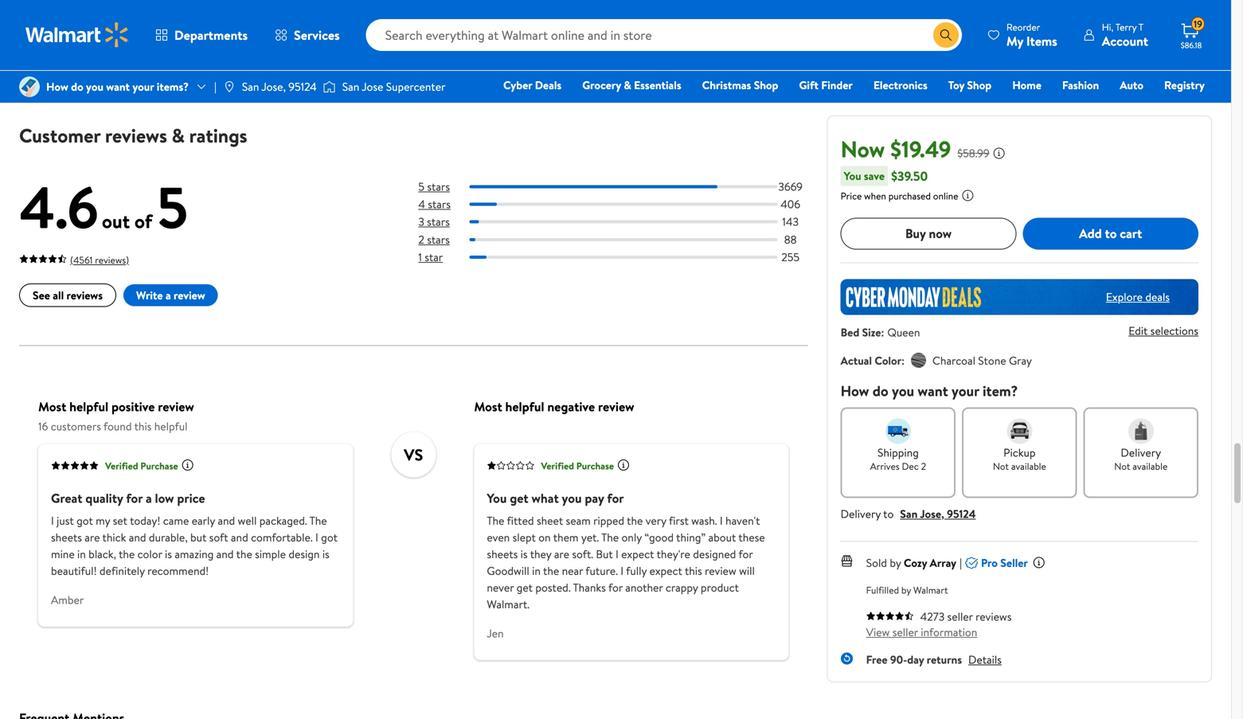 Task type: vqa. For each thing, say whether or not it's contained in the screenshot.
goomba,
no



Task type: describe. For each thing, give the bounding box(es) containing it.
are inside 'you get what you pay for the fitted sheet seam ripped the very first wash. i haven't even slept on them yet. the only "good thing" about these sheets is they are soft. but i expect they're designed for goodwill in the near future. i fully expect this review will never get posted. thanks for another crappy product walmart.'
[[554, 547, 570, 562]]

not for pickup
[[993, 459, 1009, 473]]

i right but
[[616, 547, 619, 562]]

microfiber inside clara clark bed sheets set, 1800 series deep pocket soft microfiber 4 piece queen sheet sets, gray
[[22, 23, 80, 40]]

progress bar for 406
[[469, 203, 778, 206]]

piece inside clara clark bed sheets set, 1800 series deep pocket soft microfiber 4 piece queen sheet sets, gray
[[94, 23, 124, 40]]

0 vertical spatial a
[[166, 288, 171, 303]]

hotel
[[647, 0, 678, 5]]

san jose, 95124
[[242, 79, 317, 94]]

verified purchase information image for for
[[617, 459, 630, 472]]

sets, for gray
[[57, 40, 84, 58]]

reviews for see all reviews
[[67, 288, 103, 303]]

$19.49
[[891, 133, 951, 165]]

1800 for clara clark bed sheets set, 1800 series deep pocket soft microfiber 4 piece queen sheet sets, white
[[417, 5, 444, 23]]

near
[[562, 563, 583, 579]]

pocket inside clara clark bed sheets set, 1800 series deep pocket soft microfiber 4 piece queen sheet sets, gray
[[121, 5, 159, 23]]

0 vertical spatial &
[[624, 77, 632, 93]]

2-day shipping for queen,
[[617, 72, 677, 86]]

shipping for gray
[[51, 72, 85, 86]]

the left simple
[[236, 547, 252, 562]]

on
[[539, 530, 551, 545]]

0 vertical spatial jose,
[[262, 79, 286, 94]]

clark for white
[[449, 0, 478, 5]]

color
[[875, 353, 902, 368]]

essentials
[[634, 77, 682, 93]]

stars for 3 stars
[[427, 214, 450, 230]]

0 vertical spatial got
[[77, 513, 93, 529]]

online
[[933, 189, 959, 203]]

4 inside nestl bed sheets set, 1800 series deep pocket 4 piece bed sheet set, microfiber - twin xl, gray
[[330, 5, 338, 23]]

never
[[487, 580, 514, 596]]

view
[[866, 624, 890, 640]]

now
[[841, 133, 885, 165]]

ripped
[[594, 513, 625, 529]]

helpful for negative
[[505, 398, 544, 416]]

2 horizontal spatial queen
[[888, 324, 920, 340]]

customer reviews & ratings
[[19, 122, 247, 149]]

cyber monday deals image
[[841, 279, 1199, 315]]

black,
[[89, 547, 116, 562]]

piece inside clara clark bed sheets set, 1800 series deep pocket soft microfiber 4 piece queen sheet sets, white
[[489, 23, 519, 40]]

now $19.49
[[841, 133, 951, 165]]

sheets inside 'you get what you pay for the fitted sheet seam ripped the very first wash. i haven't even slept on them yet. the only "good thing" about these sheets is they are soft. but i expect they're designed for goodwill in the near future. i fully expect this review will never get posted. thanks for another crappy product walmart.'
[[487, 547, 518, 562]]

and down soft
[[216, 547, 234, 562]]

yet.
[[581, 530, 599, 545]]

progress bar for 255
[[469, 256, 778, 259]]

bed inside nestl hotel luxury soft microfiber extra deep pocket 6 piece bed sheets set, fits 18"-24", queen, dark gray
[[647, 23, 669, 40]]

want for item?
[[918, 381, 949, 401]]

details
[[969, 652, 1002, 667]]

1 horizontal spatial the
[[487, 513, 505, 529]]

xl,
[[247, 40, 264, 58]]

cart
[[1120, 225, 1143, 242]]

shipping for white
[[445, 72, 479, 86]]

: for color
[[902, 353, 905, 368]]

you for how do you want your items?
[[86, 79, 103, 94]]

walmart.
[[487, 597, 530, 612]]

1 vertical spatial expect
[[650, 563, 683, 579]]

do for how do you want your item?
[[873, 381, 889, 401]]

0 vertical spatial 2
[[418, 232, 424, 247]]

your for item?
[[952, 381, 980, 401]]

deals
[[1146, 289, 1170, 305]]

bed inside clara clark bed sheets set, 1800 series deep pocket soft microfiber 4 piece queen sheet sets, white
[[481, 0, 503, 5]]

2 horizontal spatial san
[[900, 506, 918, 522]]

day down view seller information link
[[908, 652, 924, 667]]

you inside 'you get what you pay for the fitted sheet seam ripped the very first wash. i haven't even slept on them yet. the only "good thing" about these sheets is they are soft. but i expect they're designed for goodwill in the near future. i fully expect this review will never get posted. thanks for another crappy product walmart.'
[[562, 490, 582, 507]]

customer
[[19, 122, 101, 149]]

pocket inside nestl bed sheets set, 1800 series deep pocket 4 piece bed sheet set, microfiber - twin xl, gray
[[289, 5, 327, 23]]

3
[[418, 214, 424, 230]]

review inside 'you get what you pay for the fitted sheet seam ripped the very first wash. i haven't even slept on them yet. the only "good thing" about these sheets is they are soft. but i expect they're designed for goodwill in the near future. i fully expect this review will never get posted. thanks for another crappy product walmart.'
[[705, 563, 737, 579]]

extra
[[675, 5, 704, 23]]

are inside great quality for a low price i just got my set today! came early and well packaged. the sheets are thick and durable, but soft and comfortable. i got mine in black, the color is amazing and the simple design is beautiful! definitely recommend!
[[85, 530, 100, 545]]

pocket inside nestl hotel luxury soft microfiber extra deep pocket 6 piece bed sheets set, fits 18"-24", queen, dark gray
[[740, 5, 778, 23]]

2 horizontal spatial the
[[602, 530, 619, 545]]

in inside 'you get what you pay for the fitted sheet seam ripped the very first wash. i haven't even slept on them yet. the only "good thing" about these sheets is they are soft. but i expect they're designed for goodwill in the near future. i fully expect this review will never get posted. thanks for another crappy product walmart.'
[[532, 563, 541, 579]]

bed left "xl," on the left top
[[220, 23, 241, 40]]

1 horizontal spatial 5
[[418, 179, 425, 194]]

search icon image
[[940, 29, 953, 41]]

clara clark bed sheets set, 1800 series deep pocket soft microfiber 4 piece queen sheet sets, white
[[417, 0, 580, 58]]

christmas shop link
[[695, 76, 786, 94]]

i left just
[[51, 513, 54, 529]]

available for pickup
[[1012, 459, 1047, 473]]

san for san jose, 95124
[[242, 79, 259, 94]]

i up about
[[720, 513, 723, 529]]

actual
[[841, 353, 872, 368]]

how do you want your items?
[[46, 79, 189, 94]]

to for add
[[1105, 225, 1117, 242]]

see all reviews
[[33, 288, 103, 303]]

will
[[739, 563, 755, 579]]

sheet for clara clark bed sheets set, 1800 series deep pocket soft microfiber 4 piece queen sheet sets, white
[[417, 40, 449, 58]]

arrives
[[871, 459, 900, 473]]

buy now button
[[841, 218, 1017, 250]]

1800 inside nestl bed sheets set, 1800 series deep pocket 4 piece bed sheet set, microfiber - twin xl, gray
[[341, 0, 368, 5]]

jen
[[487, 626, 504, 641]]

charcoal stone gray
[[933, 353, 1032, 368]]

design
[[289, 547, 320, 562]]

dark
[[701, 40, 727, 58]]

you save $39.50
[[844, 167, 928, 185]]

143
[[783, 214, 799, 230]]

$58.99
[[958, 145, 990, 161]]

progress bar for 88
[[469, 238, 778, 241]]

queen for gray
[[127, 23, 165, 40]]

and down well
[[231, 530, 248, 545]]

the up the definitely
[[119, 547, 135, 562]]

0 vertical spatial get
[[510, 490, 529, 507]]

you for how do you want your item?
[[892, 381, 915, 401]]

progress bar for 143
[[469, 220, 778, 224]]

walmart+ link
[[1151, 99, 1212, 116]]

1 vertical spatial get
[[517, 580, 533, 596]]

out
[[102, 208, 130, 235]]

shop for toy shop
[[967, 77, 992, 93]]

departments button
[[142, 16, 261, 54]]

and down "today!"
[[129, 530, 146, 545]]

bed size : queen
[[841, 324, 920, 340]]

slept
[[513, 530, 536, 545]]

delivery for not
[[1121, 445, 1162, 460]]

view seller information link
[[866, 624, 978, 640]]

series inside nestl bed sheets set, 1800 series deep pocket 4 piece bed sheet set, microfiber - twin xl, gray
[[220, 5, 253, 23]]

pocket inside clara clark bed sheets set, 1800 series deep pocket soft microfiber 4 piece queen sheet sets, white
[[516, 5, 554, 23]]

deep inside clara clark bed sheets set, 1800 series deep pocket soft microfiber 4 piece queen sheet sets, gray
[[88, 5, 118, 23]]

1 horizontal spatial helpful
[[154, 419, 188, 434]]

definitely
[[99, 563, 145, 579]]

 image for san
[[223, 80, 236, 93]]

hi,
[[1102, 20, 1114, 34]]

they're
[[657, 547, 691, 562]]

microfiber inside clara clark bed sheets set, 1800 series deep pocket soft microfiber 4 piece queen sheet sets, white
[[417, 23, 475, 40]]

write a review
[[136, 288, 205, 303]]

clara for clara clark bed sheets set, 1800 series deep pocket soft microfiber 4 piece queen sheet sets, gray
[[22, 0, 51, 5]]

edit selections button
[[1129, 323, 1199, 339]]

the up 'posted.'
[[543, 563, 559, 579]]

i left "fully" at bottom
[[621, 563, 624, 579]]

gray inside nestl hotel luxury soft microfiber extra deep pocket 6 piece bed sheets set, fits 18"-24", queen, dark gray
[[730, 40, 757, 58]]

2- for clara clark bed sheets set, 1800 series deep pocket soft microfiber 4 piece queen sheet sets, gray
[[25, 72, 34, 86]]

wash.
[[692, 513, 717, 529]]

$39.50
[[891, 167, 928, 185]]

1800 for clara clark bed sheets set, 1800 series deep pocket soft microfiber 4 piece queen sheet sets, gray
[[22, 5, 49, 23]]

in inside great quality for a low price i just got my set today! came early and well packaged. the sheets are thick and durable, but soft and comfortable. i got mine in black, the color is amazing and the simple design is beautiful! definitely recommend!
[[77, 547, 86, 562]]

charcoal
[[933, 353, 976, 368]]

auto
[[1120, 77, 1144, 93]]

gray inside clara clark bed sheets set, 1800 series deep pocket soft microfiber 4 piece queen sheet sets, gray
[[87, 40, 113, 58]]

set, inside nestl hotel luxury soft microfiber extra deep pocket 6 piece bed sheets set, fits 18"-24", queen, dark gray
[[712, 23, 733, 40]]

price when purchased online
[[841, 189, 959, 203]]

price
[[177, 490, 205, 507]]

bed up "xl," on the left top
[[252, 0, 273, 5]]

information
[[921, 624, 978, 640]]

1 vertical spatial got
[[321, 530, 338, 545]]

seam
[[566, 513, 591, 529]]

day for clara clark bed sheets set, 1800 series deep pocket soft microfiber 4 piece queen sheet sets, gray
[[34, 72, 48, 86]]

review right write
[[174, 288, 205, 303]]

electronics
[[874, 77, 928, 93]]

shipping for xl,
[[252, 72, 287, 86]]

series for clara clark bed sheets set, 1800 series deep pocket soft microfiber 4 piece queen sheet sets, gray
[[52, 5, 85, 23]]

microfiber inside nestl hotel luxury soft microfiber extra deep pocket 6 piece bed sheets set, fits 18"-24", queen, dark gray
[[614, 5, 672, 23]]

found
[[104, 419, 132, 434]]

services
[[294, 26, 340, 44]]

2- for nestl hotel luxury soft microfiber extra deep pocket 6 piece bed sheets set, fits 18"-24", queen, dark gray
[[617, 72, 626, 86]]

soft inside nestl hotel luxury soft microfiber extra deep pocket 6 piece bed sheets set, fits 18"-24", queen, dark gray
[[720, 0, 744, 5]]

(4561 reviews)
[[70, 253, 129, 267]]

size
[[862, 324, 881, 340]]

selections
[[1151, 323, 1199, 339]]

walmart image
[[25, 22, 129, 48]]

is inside 'you get what you pay for the fitted sheet seam ripped the very first wash. i haven't even slept on them yet. the only "good thing" about these sheets is they are soft. but i expect they're designed for goodwill in the near future. i fully expect this review will never get posted. thanks for another crappy product walmart.'
[[521, 547, 528, 562]]

want for items?
[[106, 79, 130, 94]]

37
[[468, 47, 478, 60]]

deep inside clara clark bed sheets set, 1800 series deep pocket soft microfiber 4 piece queen sheet sets, white
[[483, 5, 513, 23]]

for down future.
[[609, 580, 623, 596]]

delivery for to
[[841, 506, 881, 522]]

most for most helpful positive review 16 customers found this helpful
[[38, 398, 66, 416]]

1 vertical spatial &
[[172, 122, 185, 149]]

3669
[[779, 179, 803, 194]]

2 stars
[[418, 232, 450, 247]]

1 vertical spatial jose,
[[920, 506, 945, 522]]

pro seller info image
[[1033, 556, 1046, 569]]

amazing
[[175, 547, 214, 562]]

dec
[[902, 459, 919, 473]]

write
[[136, 288, 163, 303]]

verified for what
[[541, 459, 574, 473]]

actual color :
[[841, 353, 905, 368]]

1 horizontal spatial reviews
[[105, 122, 167, 149]]

series for clara clark bed sheets set, 1800 series deep pocket soft microfiber 4 piece queen sheet sets, white
[[447, 5, 480, 23]]

1 horizontal spatial |
[[960, 555, 962, 571]]

i up design
[[315, 530, 319, 545]]

gray inside nestl bed sheets set, 1800 series deep pocket 4 piece bed sheet set, microfiber - twin xl, gray
[[267, 40, 293, 58]]

white
[[481, 40, 514, 58]]

clark for gray
[[54, 0, 83, 5]]

soft
[[209, 530, 228, 545]]

for up 'will'
[[739, 547, 753, 562]]

stars for 2 stars
[[427, 232, 450, 247]]

0 horizontal spatial 5
[[157, 167, 188, 247]]

gift finder link
[[792, 76, 860, 94]]

view seller information
[[866, 624, 978, 640]]

jose
[[362, 79, 383, 94]]

vs
[[404, 444, 423, 466]]

0 horizontal spatial |
[[214, 79, 217, 94]]

them
[[553, 530, 579, 545]]

sheet
[[537, 513, 563, 529]]



Task type: locate. For each thing, give the bounding box(es) containing it.
pocket left 6 on the top right of page
[[740, 5, 778, 23]]

1 vertical spatial your
[[952, 381, 980, 401]]

soft for clara clark bed sheets set, 1800 series deep pocket soft microfiber 4 piece queen sheet sets, white
[[557, 5, 580, 23]]

1 horizontal spatial is
[[322, 547, 330, 562]]

2 horizontal spatial you
[[892, 381, 915, 401]]

available down intent image for pickup
[[1012, 459, 1047, 473]]

are
[[85, 530, 100, 545], [554, 547, 570, 562]]

2 is from the left
[[322, 547, 330, 562]]

1 horizontal spatial nestl
[[614, 0, 643, 5]]

2-day shipping for white
[[420, 72, 479, 86]]

0 horizontal spatial are
[[85, 530, 100, 545]]

 image up customer
[[19, 76, 40, 97]]

luxury
[[681, 0, 717, 5]]

day
[[34, 72, 48, 86], [236, 72, 250, 86], [429, 72, 443, 86], [626, 72, 640, 86], [908, 652, 924, 667]]

1 horizontal spatial  image
[[223, 80, 236, 93]]

shipping down "xl," on the left top
[[252, 72, 287, 86]]

1 vertical spatial by
[[902, 583, 911, 597]]

soft inside clara clark bed sheets set, 1800 series deep pocket soft microfiber 4 piece queen sheet sets, white
[[557, 5, 580, 23]]

2 horizontal spatial 2-
[[617, 72, 626, 86]]

clara inside clara clark bed sheets set, 1800 series deep pocket soft microfiber 4 piece queen sheet sets, gray
[[22, 0, 51, 5]]

4 deep from the left
[[707, 5, 737, 23]]

nestl for nestl hotel luxury soft microfiber extra deep pocket 6 piece bed sheets set, fits 18"-24", queen, dark gray
[[614, 0, 643, 5]]

deep up "xl," on the left top
[[256, 5, 286, 23]]

sheets inside nestl hotel luxury soft microfiber extra deep pocket 6 piece bed sheets set, fits 18"-24", queen, dark gray
[[672, 23, 709, 40]]

2 clark from the left
[[449, 0, 478, 5]]

not for delivery
[[1115, 459, 1131, 473]]

verified purchase for you
[[541, 459, 614, 473]]

review right positive
[[158, 398, 194, 416]]

most for most helpful negative review
[[474, 398, 502, 416]]

bed left size
[[841, 324, 860, 340]]

1 deep from the left
[[88, 5, 118, 23]]

0 horizontal spatial verified
[[105, 459, 138, 473]]

3 2-day shipping from the left
[[617, 72, 677, 86]]

1 horizontal spatial queen
[[522, 23, 559, 40]]

2 horizontal spatial sheet
[[417, 40, 449, 58]]

product group containing clara clark bed sheets set, 1800 series deep pocket soft microfiber 4 piece queen sheet sets, white
[[417, 0, 592, 95]]

sets, for white
[[452, 40, 478, 58]]

4 progress bar from the top
[[469, 238, 778, 241]]

1 horizontal spatial verified purchase
[[541, 459, 614, 473]]

1 horizontal spatial verified
[[541, 459, 574, 473]]

soft.
[[572, 547, 594, 562]]

beautiful!
[[51, 563, 97, 579]]

1 2- from the left
[[25, 72, 34, 86]]

0 horizontal spatial you
[[487, 490, 507, 507]]

reviews right all
[[67, 288, 103, 303]]

1 horizontal spatial sheet
[[244, 23, 276, 40]]

1 vertical spatial 2
[[921, 459, 926, 473]]

ratings
[[189, 122, 247, 149]]

3 product group from the left
[[417, 0, 592, 95]]

by for fulfilled
[[902, 583, 911, 597]]

2 most from the left
[[474, 398, 502, 416]]

to inside button
[[1105, 225, 1117, 242]]

1 horizontal spatial in
[[532, 563, 541, 579]]

seller right 4273
[[948, 609, 973, 624]]

stars right 3
[[427, 214, 450, 230]]

this up crappy
[[685, 563, 702, 579]]

you left pay
[[562, 490, 582, 507]]

4 inside clara clark bed sheets set, 1800 series deep pocket soft microfiber 4 piece queen sheet sets, gray
[[83, 23, 91, 40]]

the up only
[[627, 513, 643, 529]]

0 horizontal spatial sets,
[[57, 40, 84, 58]]

walmart+
[[1158, 100, 1205, 115]]

clara inside clara clark bed sheets set, 1800 series deep pocket soft microfiber 4 piece queen sheet sets, white
[[417, 0, 446, 5]]

thing"
[[676, 530, 706, 545]]

clark inside clara clark bed sheets set, 1800 series deep pocket soft microfiber 4 piece queen sheet sets, white
[[449, 0, 478, 5]]

pickup not available
[[993, 445, 1047, 473]]

2- up customer
[[25, 72, 34, 86]]

0 vertical spatial do
[[71, 79, 83, 94]]

soft up fits
[[720, 0, 744, 5]]

delivery inside delivery not available
[[1121, 445, 1162, 460]]

not down intent image for delivery at the bottom of the page
[[1115, 459, 1131, 473]]

0 horizontal spatial purchase
[[141, 459, 178, 473]]

1 product group from the left
[[22, 0, 197, 95]]

2 2-day shipping from the left
[[420, 72, 479, 86]]

1 not from the left
[[993, 459, 1009, 473]]

2 sets, from the left
[[452, 40, 478, 58]]

verified for for
[[105, 459, 138, 473]]

16
[[38, 419, 48, 434]]

0 horizontal spatial verified purchase
[[105, 459, 178, 473]]

progress bar
[[469, 185, 778, 188], [469, 203, 778, 206], [469, 220, 778, 224], [469, 238, 778, 241], [469, 256, 778, 259]]

1 horizontal spatial sets,
[[452, 40, 478, 58]]

1 vertical spatial are
[[554, 547, 570, 562]]

review inside 'most helpful positive review 16 customers found this helpful'
[[158, 398, 194, 416]]

1 shipping from the left
[[51, 72, 85, 86]]

2- right jose on the left of the page
[[420, 72, 429, 86]]

now
[[929, 225, 952, 242]]

nestl for nestl bed sheets set, 1800 series deep pocket 4 piece bed sheet set, microfiber - twin xl, gray
[[220, 0, 249, 5]]

only
[[622, 530, 642, 545]]

cozy
[[904, 555, 927, 571]]

by right fulfilled
[[902, 583, 911, 597]]

1 vertical spatial 95124
[[947, 506, 976, 522]]

seller for view
[[893, 624, 918, 640]]

sheets inside clara clark bed sheets set, 1800 series deep pocket soft microfiber 4 piece queen sheet sets, white
[[506, 0, 543, 5]]

is down durable,
[[165, 547, 172, 562]]

1800 inside clara clark bed sheets set, 1800 series deep pocket soft microfiber 4 piece queen sheet sets, white
[[417, 5, 444, 23]]

1 horizontal spatial verified purchase information image
[[617, 459, 630, 472]]

haven't
[[726, 513, 760, 529]]

stars down the 3 stars
[[427, 232, 450, 247]]

1 clara from the left
[[22, 0, 51, 5]]

grocery & essentials link
[[575, 76, 689, 94]]

piece inside nestl bed sheets set, 1800 series deep pocket 4 piece bed sheet set, microfiber - twin xl, gray
[[341, 5, 371, 23]]

2 shipping from the left
[[252, 72, 287, 86]]

2 vertical spatial reviews
[[976, 609, 1012, 624]]

available down intent image for delivery at the bottom of the page
[[1133, 459, 1168, 473]]

1 horizontal spatial series
[[220, 5, 253, 23]]

product group containing nestl bed sheets set, 1800 series deep pocket 4 piece bed sheet set, microfiber - twin xl, gray
[[220, 0, 395, 95]]

(4561 reviews) link
[[19, 250, 129, 268]]

your left items?
[[133, 79, 154, 94]]

shipping arrives dec 2
[[871, 445, 926, 473]]

seller down 4.4526 stars out of 5, based on 4273 seller reviews element
[[893, 624, 918, 640]]

 image
[[19, 76, 40, 97], [223, 80, 236, 93]]

0 horizontal spatial helpful
[[69, 398, 108, 416]]

star
[[425, 249, 443, 265]]

expect
[[621, 547, 654, 562], [650, 563, 683, 579]]

how for how do you want your item?
[[841, 381, 869, 401]]

to left cart
[[1105, 225, 1117, 242]]

: down bed size : queen
[[902, 353, 905, 368]]

account
[[1102, 32, 1149, 50]]

bed inside clara clark bed sheets set, 1800 series deep pocket soft microfiber 4 piece queen sheet sets, gray
[[86, 0, 108, 5]]

1 horizontal spatial not
[[1115, 459, 1131, 473]]

0 vertical spatial sheets
[[51, 530, 82, 545]]

2 product group from the left
[[220, 0, 395, 95]]

thanks
[[573, 580, 606, 596]]

not inside delivery not available
[[1115, 459, 1131, 473]]

are down 'them'
[[554, 547, 570, 562]]

1 verified from the left
[[105, 459, 138, 473]]

for inside great quality for a low price i just got my set today! came early and well packaged. the sheets are thick and durable, but soft and comfortable. i got mine in black, the color is amazing and the simple design is beautiful! definitely recommend!
[[126, 490, 143, 507]]

1 2-day shipping from the left
[[25, 72, 85, 86]]

stone
[[978, 353, 1007, 368]]

what
[[532, 490, 559, 507]]

got right comfortable.
[[321, 530, 338, 545]]

purchase for pay
[[577, 459, 614, 473]]

fits
[[736, 23, 757, 40]]

sets, inside clara clark bed sheets set, 1800 series deep pocket soft microfiber 4 piece queen sheet sets, white
[[452, 40, 478, 58]]

reviews up details
[[976, 609, 1012, 624]]

2 purchase from the left
[[577, 459, 614, 473]]

1 horizontal spatial clara
[[417, 0, 446, 5]]

add to cart
[[1079, 225, 1143, 242]]

& right grocery
[[624, 77, 632, 93]]

3+ day shipping
[[223, 72, 287, 86]]

intent image for shipping image
[[886, 418, 911, 444]]

by for sold
[[890, 555, 901, 571]]

your for items?
[[133, 79, 154, 94]]

for
[[126, 490, 143, 507], [607, 490, 624, 507], [739, 547, 753, 562], [609, 580, 623, 596]]

is left they
[[521, 547, 528, 562]]

0 vertical spatial by
[[890, 555, 901, 571]]

2 nestl from the left
[[614, 0, 643, 5]]

2- down '18"-'
[[617, 72, 626, 86]]

 image for how
[[19, 76, 40, 97]]

88
[[784, 232, 797, 247]]

1 vertical spatial do
[[873, 381, 889, 401]]

1 vertical spatial to
[[884, 506, 894, 522]]

1 progress bar from the top
[[469, 185, 778, 188]]

i
[[51, 513, 54, 529], [720, 513, 723, 529], [315, 530, 319, 545], [616, 547, 619, 562], [621, 563, 624, 579]]

get up walmart.
[[517, 580, 533, 596]]

sheets inside nestl bed sheets set, 1800 series deep pocket 4 piece bed sheet set, microfiber - twin xl, gray
[[277, 0, 313, 5]]

delivery up sold
[[841, 506, 881, 522]]

1 horizontal spatial to
[[1105, 225, 1117, 242]]

1 horizontal spatial are
[[554, 547, 570, 562]]

gray right stone at right
[[1009, 353, 1032, 368]]

1 horizontal spatial &
[[624, 77, 632, 93]]

available inside the pickup not available
[[1012, 459, 1047, 473]]

soft for clara clark bed sheets set, 1800 series deep pocket soft microfiber 4 piece queen sheet sets, gray
[[162, 5, 186, 23]]

are up black,
[[85, 530, 100, 545]]

queen for white
[[522, 23, 559, 40]]

Walmart Site-Wide search field
[[366, 19, 962, 51]]

2 available from the left
[[1133, 459, 1168, 473]]

0 vertical spatial want
[[106, 79, 130, 94]]

reviews for 4273 seller reviews
[[976, 609, 1012, 624]]

1 verified purchase information image from the left
[[181, 459, 194, 472]]

sheets down just
[[51, 530, 82, 545]]

want
[[106, 79, 130, 94], [918, 381, 949, 401]]

queen inside clara clark bed sheets set, 1800 series deep pocket soft microfiber 4 piece queen sheet sets, gray
[[127, 23, 165, 40]]

first
[[669, 513, 689, 529]]

1 horizontal spatial a
[[166, 288, 171, 303]]

san for san jose supercenter
[[342, 79, 360, 94]]

1 horizontal spatial shop
[[967, 77, 992, 93]]

stars for 4 stars
[[428, 196, 451, 212]]

5 progress bar from the top
[[469, 256, 778, 259]]

is right design
[[322, 547, 330, 562]]

registry one debit
[[1083, 77, 1205, 115]]

: up color
[[881, 324, 885, 340]]

verified purchase for a
[[105, 459, 178, 473]]

3 shipping from the left
[[445, 72, 479, 86]]

0 horizontal spatial is
[[165, 547, 172, 562]]

available
[[1012, 459, 1047, 473], [1133, 459, 1168, 473]]

learn more about strikethrough prices image
[[993, 147, 1006, 160]]

0 vertical spatial delivery
[[1121, 445, 1162, 460]]

nestl
[[220, 0, 249, 5], [614, 0, 643, 5]]

add to cart button
[[1023, 218, 1199, 250]]

sheets
[[51, 530, 82, 545], [487, 547, 518, 562]]

reorder
[[1007, 20, 1041, 34]]

most helpful negative review
[[474, 398, 634, 416]]

0 vertical spatial 95124
[[289, 79, 317, 94]]

1 horizontal spatial want
[[918, 381, 949, 401]]

day for nestl hotel luxury soft microfiber extra deep pocket 6 piece bed sheets set, fits 18"-24", queen, dark gray
[[626, 72, 640, 86]]

0 horizontal spatial  image
[[19, 76, 40, 97]]

this down positive
[[134, 419, 152, 434]]

0 horizontal spatial 2-
[[25, 72, 34, 86]]

sets, inside clara clark bed sheets set, 1800 series deep pocket soft microfiber 4 piece queen sheet sets, gray
[[57, 40, 84, 58]]

2 deep from the left
[[256, 5, 286, 23]]

all
[[53, 288, 64, 303]]

2 horizontal spatial helpful
[[505, 398, 544, 416]]

san left jose on the left of the page
[[342, 79, 360, 94]]

2 right dec
[[921, 459, 926, 473]]

1 horizontal spatial got
[[321, 530, 338, 545]]

soft inside clara clark bed sheets set, 1800 series deep pocket soft microfiber 4 piece queen sheet sets, gray
[[162, 5, 186, 23]]

0 horizontal spatial the
[[310, 513, 327, 529]]

0 vertical spatial how
[[46, 79, 68, 94]]

0 horizontal spatial this
[[134, 419, 152, 434]]

1
[[418, 249, 422, 265]]

 image
[[323, 79, 336, 95]]

sheet for clara clark bed sheets set, 1800 series deep pocket soft microfiber 4 piece queen sheet sets, gray
[[22, 40, 54, 58]]

1 horizontal spatial your
[[952, 381, 980, 401]]

3+
[[223, 72, 234, 86]]

0 horizontal spatial clara
[[22, 0, 51, 5]]

1 series from the left
[[52, 5, 85, 23]]

0 horizontal spatial soft
[[162, 5, 186, 23]]

you inside you save $39.50
[[844, 168, 862, 183]]

pocket up services
[[289, 5, 327, 23]]

0 vertical spatial you
[[86, 79, 103, 94]]

2 pocket from the left
[[289, 5, 327, 23]]

5 right of
[[157, 167, 188, 247]]

3 2- from the left
[[617, 72, 626, 86]]

1 sets, from the left
[[57, 40, 84, 58]]

series inside clara clark bed sheets set, 1800 series deep pocket soft microfiber 4 piece queen sheet sets, white
[[447, 5, 480, 23]]

how down 'actual'
[[841, 381, 869, 401]]

verified purchase information image
[[181, 459, 194, 472], [617, 459, 630, 472]]

save
[[864, 168, 885, 183]]

| right array
[[960, 555, 962, 571]]

3 progress bar from the top
[[469, 220, 778, 224]]

clara for clara clark bed sheets set, 1800 series deep pocket soft microfiber 4 piece queen sheet sets, white
[[417, 0, 446, 5]]

deep inside nestl bed sheets set, 1800 series deep pocket 4 piece bed sheet set, microfiber - twin xl, gray
[[256, 5, 286, 23]]

2-day shipping for gray
[[25, 72, 85, 86]]

is
[[165, 547, 172, 562], [322, 547, 330, 562], [521, 547, 528, 562]]

deep
[[88, 5, 118, 23], [256, 5, 286, 23], [483, 5, 513, 23], [707, 5, 737, 23]]

grocery
[[582, 77, 621, 93]]

verified purchase information image for price
[[181, 459, 194, 472]]

get
[[510, 490, 529, 507], [517, 580, 533, 596]]

future.
[[586, 563, 618, 579]]

1 horizontal spatial 95124
[[947, 506, 976, 522]]

1 horizontal spatial you
[[844, 168, 862, 183]]

review right negative
[[598, 398, 634, 416]]

1800 inside clara clark bed sheets set, 1800 series deep pocket soft microfiber 4 piece queen sheet sets, gray
[[22, 5, 49, 23]]

set, inside clara clark bed sheets set, 1800 series deep pocket soft microfiber 4 piece queen sheet sets, gray
[[151, 0, 172, 5]]

1 horizontal spatial san
[[342, 79, 360, 94]]

helpful down positive
[[154, 419, 188, 434]]

2 progress bar from the top
[[469, 203, 778, 206]]

shop for christmas shop
[[754, 77, 779, 93]]

0 horizontal spatial sheets
[[51, 530, 82, 545]]

nestl up departments
[[220, 0, 249, 5]]

walmart
[[914, 583, 948, 597]]

2 down 3
[[418, 232, 424, 247]]

3 is from the left
[[521, 547, 528, 562]]

1 available from the left
[[1012, 459, 1047, 473]]

2-
[[25, 72, 34, 86], [420, 72, 429, 86], [617, 72, 626, 86]]

2 verified from the left
[[541, 459, 574, 473]]

1 vertical spatial delivery
[[841, 506, 881, 522]]

soft up departments
[[162, 5, 186, 23]]

0 horizontal spatial shop
[[754, 77, 779, 93]]

bed
[[86, 0, 108, 5], [252, 0, 273, 5], [481, 0, 503, 5], [220, 23, 241, 40], [647, 23, 669, 40], [841, 324, 860, 340]]

0 horizontal spatial to
[[884, 506, 894, 522]]

shop right toy
[[967, 77, 992, 93]]

1 horizontal spatial how
[[841, 381, 869, 401]]

0 horizontal spatial sheet
[[22, 40, 54, 58]]

3 series from the left
[[447, 5, 480, 23]]

0 vertical spatial this
[[134, 419, 152, 434]]

available inside delivery not available
[[1133, 459, 1168, 473]]

amber
[[51, 592, 84, 608]]

nestl inside nestl hotel luxury soft microfiber extra deep pocket 6 piece bed sheets set, fits 18"-24", queen, dark gray
[[614, 0, 643, 5]]

2 verified purchase from the left
[[541, 459, 614, 473]]

available for delivery
[[1133, 459, 1168, 473]]

by right sold
[[890, 555, 901, 571]]

free 90-day returns details
[[866, 652, 1002, 667]]

3 deep from the left
[[483, 5, 513, 23]]

t
[[1139, 20, 1144, 34]]

want down charcoal
[[918, 381, 949, 401]]

product group containing nestl hotel luxury soft microfiber extra deep pocket 6 piece bed sheets set, fits 18"-24", queen, dark gray
[[614, 0, 789, 95]]

comfortable.
[[251, 530, 313, 545]]

shipping down 626
[[642, 72, 677, 86]]

microfiber inside nestl bed sheets set, 1800 series deep pocket 4 piece bed sheet set, microfiber - twin xl, gray
[[303, 23, 361, 40]]

not inside the pickup not available
[[993, 459, 1009, 473]]

deep right extra at the top right
[[707, 5, 737, 23]]

to for delivery
[[884, 506, 894, 522]]

how up customer
[[46, 79, 68, 94]]

cyber deals
[[504, 77, 562, 93]]

but
[[190, 530, 207, 545]]

1 is from the left
[[165, 547, 172, 562]]

2 2- from the left
[[420, 72, 429, 86]]

most helpful positive review 16 customers found this helpful
[[38, 398, 194, 434]]

verified purchase information image up ripped at the bottom of the page
[[617, 459, 630, 472]]

0 horizontal spatial clark
[[54, 0, 83, 5]]

sheet inside clara clark bed sheets set, 1800 series deep pocket soft microfiber 4 piece queen sheet sets, gray
[[22, 40, 54, 58]]

set
[[113, 513, 127, 529]]

your down charcoal
[[952, 381, 980, 401]]

electronics link
[[867, 76, 935, 94]]

1 most from the left
[[38, 398, 66, 416]]

day right jose on the left of the page
[[429, 72, 443, 86]]

1 shop from the left
[[754, 77, 779, 93]]

5 up 4 stars
[[418, 179, 425, 194]]

0 horizontal spatial a
[[146, 490, 152, 507]]

1 horizontal spatial seller
[[948, 609, 973, 624]]

4 pocket from the left
[[740, 5, 778, 23]]

2-day shipping
[[25, 72, 85, 86], [420, 72, 479, 86], [617, 72, 677, 86]]

2 shop from the left
[[967, 77, 992, 93]]

details button
[[969, 652, 1002, 667]]

a inside great quality for a low price i just got my set today! came early and well packaged. the sheets are thick and durable, but soft and comfortable. i got mine in black, the color is amazing and the simple design is beautiful! definitely recommend!
[[146, 490, 152, 507]]

most inside 'most helpful positive review 16 customers found this helpful'
[[38, 398, 66, 416]]

2 series from the left
[[220, 5, 253, 23]]

legal information image
[[962, 189, 975, 202]]

set, inside clara clark bed sheets set, 1800 series deep pocket soft microfiber 4 piece queen sheet sets, white
[[546, 0, 567, 5]]

expect down they're
[[650, 563, 683, 579]]

2- for clara clark bed sheets set, 1800 series deep pocket soft microfiber 4 piece queen sheet sets, white
[[420, 72, 429, 86]]

pocket up the cyber deals link
[[516, 5, 554, 23]]

how do you want your item?
[[841, 381, 1018, 401]]

1 nestl from the left
[[220, 0, 249, 5]]

1 pocket from the left
[[121, 5, 159, 23]]

2-day shipping down 24",
[[617, 72, 677, 86]]

you inside 'you get what you pay for the fitted sheet seam ripped the very first wash. i haven't even slept on them yet. the only "good thing" about these sheets is they are soft. but i expect they're designed for goodwill in the near future. i fully expect this review will never get posted. thanks for another crappy product walmart.'
[[487, 490, 507, 507]]

purchase
[[141, 459, 178, 473], [577, 459, 614, 473]]

0 vertical spatial expect
[[621, 547, 654, 562]]

:
[[881, 324, 885, 340], [902, 353, 905, 368]]

bed up walmart image
[[86, 0, 108, 5]]

1 horizontal spatial 1800
[[341, 0, 368, 5]]

0 horizontal spatial you
[[86, 79, 103, 94]]

and up soft
[[218, 513, 235, 529]]

1 horizontal spatial available
[[1133, 459, 1168, 473]]

this inside 'you get what you pay for the fitted sheet seam ripped the very first wash. i haven't even slept on them yet. the only "good thing" about these sheets is they are soft. but i expect they're designed for goodwill in the near future. i fully expect this review will never get posted. thanks for another crappy product walmart.'
[[685, 563, 702, 579]]

0 vertical spatial |
[[214, 79, 217, 94]]

0 horizontal spatial your
[[133, 79, 154, 94]]

not
[[993, 459, 1009, 473], [1115, 459, 1131, 473]]

1 verified purchase from the left
[[105, 459, 178, 473]]

soft up deals
[[557, 5, 580, 23]]

for right pay
[[607, 490, 624, 507]]

expect up "fully" at bottom
[[621, 547, 654, 562]]

clark up 37 on the top of page
[[449, 0, 478, 5]]

delivery to san jose, 95124
[[841, 506, 976, 522]]

the inside great quality for a low price i just got my set today! came early and well packaged. the sheets are thick and durable, but soft and comfortable. i got mine in black, the color is amazing and the simple design is beautiful! definitely recommend!
[[310, 513, 327, 529]]

626
[[665, 47, 681, 60]]

4 shipping from the left
[[642, 72, 677, 86]]

sheet inside clara clark bed sheets set, 1800 series deep pocket soft microfiber 4 piece queen sheet sets, white
[[417, 40, 449, 58]]

you for you get what you pay for
[[487, 490, 507, 507]]

how for how do you want your items?
[[46, 79, 68, 94]]

1 purchase from the left
[[141, 459, 178, 473]]

clara
[[22, 0, 51, 5], [417, 0, 446, 5]]

1 vertical spatial this
[[685, 563, 702, 579]]

Search search field
[[366, 19, 962, 51]]

4273
[[921, 609, 945, 624]]

3 pocket from the left
[[516, 5, 554, 23]]

2 inside shipping arrives dec 2
[[921, 459, 926, 473]]

you for you save
[[844, 168, 862, 183]]

0 horizontal spatial 2
[[418, 232, 424, 247]]

day for clara clark bed sheets set, 1800 series deep pocket soft microfiber 4 piece queen sheet sets, white
[[429, 72, 443, 86]]

0 horizontal spatial series
[[52, 5, 85, 23]]

1 horizontal spatial do
[[873, 381, 889, 401]]

review
[[174, 288, 205, 303], [158, 398, 194, 416], [598, 398, 634, 416], [705, 563, 737, 579]]

day for nestl bed sheets set, 1800 series deep pocket 4 piece bed sheet set, microfiber - twin xl, gray
[[236, 72, 250, 86]]

sheet inside nestl bed sheets set, 1800 series deep pocket 4 piece bed sheet set, microfiber - twin xl, gray
[[244, 23, 276, 40]]

intent image for delivery image
[[1129, 418, 1154, 444]]

piece inside nestl hotel luxury soft microfiber extra deep pocket 6 piece bed sheets set, fits 18"-24", queen, dark gray
[[614, 23, 644, 40]]

(4561
[[70, 253, 93, 267]]

day down '18"-'
[[626, 72, 640, 86]]

series inside clara clark bed sheets set, 1800 series deep pocket soft microfiber 4 piece queen sheet sets, gray
[[52, 5, 85, 23]]

2 not from the left
[[1115, 459, 1131, 473]]

verified purchase up low
[[105, 459, 178, 473]]

finder
[[822, 77, 853, 93]]

0 horizontal spatial not
[[993, 459, 1009, 473]]

deep up 'white'
[[483, 5, 513, 23]]

sheets inside great quality for a low price i just got my set today! came early and well packaged. the sheets are thick and durable, but soft and comfortable. i got mine in black, the color is amazing and the simple design is beautiful! definitely recommend!
[[51, 530, 82, 545]]

progress bar for 3669
[[469, 185, 778, 188]]

got left my
[[77, 513, 93, 529]]

gray up how do you want your items?
[[87, 40, 113, 58]]

0 horizontal spatial reviews
[[67, 288, 103, 303]]

helpful up customers
[[69, 398, 108, 416]]

bed up 'white'
[[481, 0, 503, 5]]

0 horizontal spatial &
[[172, 122, 185, 149]]

0 horizontal spatial most
[[38, 398, 66, 416]]

2 clara from the left
[[417, 0, 446, 5]]

1 vertical spatial :
[[902, 353, 905, 368]]

4.4526 stars out of 5, based on 4273 seller reviews element
[[866, 611, 914, 621]]

seller for 4273
[[948, 609, 973, 624]]

1 clark from the left
[[54, 0, 83, 5]]

1 horizontal spatial most
[[474, 398, 502, 416]]

day right 3+
[[236, 72, 250, 86]]

fulfilled by walmart
[[866, 583, 948, 597]]

review up product
[[705, 563, 737, 579]]

san right 3+
[[242, 79, 259, 94]]

purchase for low
[[141, 459, 178, 473]]

debit
[[1110, 100, 1137, 115]]

gray right dark
[[730, 40, 757, 58]]

2 verified purchase information image from the left
[[617, 459, 630, 472]]

nestl inside nestl bed sheets set, 1800 series deep pocket 4 piece bed sheet set, microfiber - twin xl, gray
[[220, 0, 249, 5]]

6
[[781, 5, 789, 23]]

sheets down even
[[487, 547, 518, 562]]

stars up 4 stars
[[427, 179, 450, 194]]

1 horizontal spatial delivery
[[1121, 445, 1162, 460]]

1 horizontal spatial soft
[[557, 5, 580, 23]]

shop inside 'link'
[[967, 77, 992, 93]]

0 vertical spatial to
[[1105, 225, 1117, 242]]

deep inside nestl hotel luxury soft microfiber extra deep pocket 6 piece bed sheets set, fits 18"-24", queen, dark gray
[[707, 5, 737, 23]]

simple
[[255, 547, 286, 562]]

this inside 'most helpful positive review 16 customers found this helpful'
[[134, 419, 152, 434]]

nestl hotel luxury soft microfiber extra deep pocket 6 piece bed sheets set, fits 18"-24", queen, dark gray
[[614, 0, 789, 58]]

helpful for positive
[[69, 398, 108, 416]]

gift finder
[[799, 77, 853, 93]]

$86.18
[[1181, 40, 1202, 51]]

cyber
[[504, 77, 532, 93]]

jose, up array
[[920, 506, 945, 522]]

cyber deals link
[[496, 76, 569, 94]]

queen inside clara clark bed sheets set, 1800 series deep pocket soft microfiber 4 piece queen sheet sets, white
[[522, 23, 559, 40]]

2-day shipping down 37 on the top of page
[[420, 72, 479, 86]]

helpful left negative
[[505, 398, 544, 416]]

reviews down how do you want your items?
[[105, 122, 167, 149]]

0 horizontal spatial got
[[77, 513, 93, 529]]

items?
[[157, 79, 189, 94]]

1 horizontal spatial purchase
[[577, 459, 614, 473]]

4 inside clara clark bed sheets set, 1800 series deep pocket soft microfiber 4 piece queen sheet sets, white
[[478, 23, 486, 40]]

product group containing clara clark bed sheets set, 1800 series deep pocket soft microfiber 4 piece queen sheet sets, gray
[[22, 0, 197, 95]]

you get what you pay for the fitted sheet seam ripped the very first wash. i haven't even slept on them yet. the only "good thing" about these sheets is they are soft. but i expect they're designed for goodwill in the near future. i fully expect this review will never get posted. thanks for another crappy product walmart.
[[487, 490, 765, 612]]

: for size
[[881, 324, 885, 340]]

1 vertical spatial a
[[146, 490, 152, 507]]

product group
[[22, 0, 197, 95], [220, 0, 395, 95], [417, 0, 592, 95], [614, 0, 789, 95]]

do for how do you want your items?
[[71, 79, 83, 94]]

shipping for queen,
[[642, 72, 677, 86]]

sheets inside clara clark bed sheets set, 1800 series deep pocket soft microfiber 4 piece queen sheet sets, gray
[[111, 0, 148, 5]]

get up "fitted" at left bottom
[[510, 490, 529, 507]]

0 horizontal spatial 2-day shipping
[[25, 72, 85, 86]]

intent image for pickup image
[[1007, 418, 1033, 444]]

clark inside clara clark bed sheets set, 1800 series deep pocket soft microfiber 4 piece queen sheet sets, gray
[[54, 0, 83, 5]]

deep up how do you want your items?
[[88, 5, 118, 23]]

you
[[86, 79, 103, 94], [892, 381, 915, 401], [562, 490, 582, 507]]

hi, terry t account
[[1102, 20, 1149, 50]]

0 horizontal spatial available
[[1012, 459, 1047, 473]]

very
[[646, 513, 667, 529]]

4 product group from the left
[[614, 0, 789, 95]]

2 horizontal spatial 2-day shipping
[[617, 72, 677, 86]]

 image down twin
[[223, 80, 236, 93]]

stars for 5 stars
[[427, 179, 450, 194]]

christmas
[[702, 77, 751, 93]]

delivery down intent image for delivery at the bottom of the page
[[1121, 445, 1162, 460]]

18"-
[[614, 40, 634, 58]]

bed up 626
[[647, 23, 669, 40]]

1 vertical spatial you
[[892, 381, 915, 401]]

san down dec
[[900, 506, 918, 522]]



